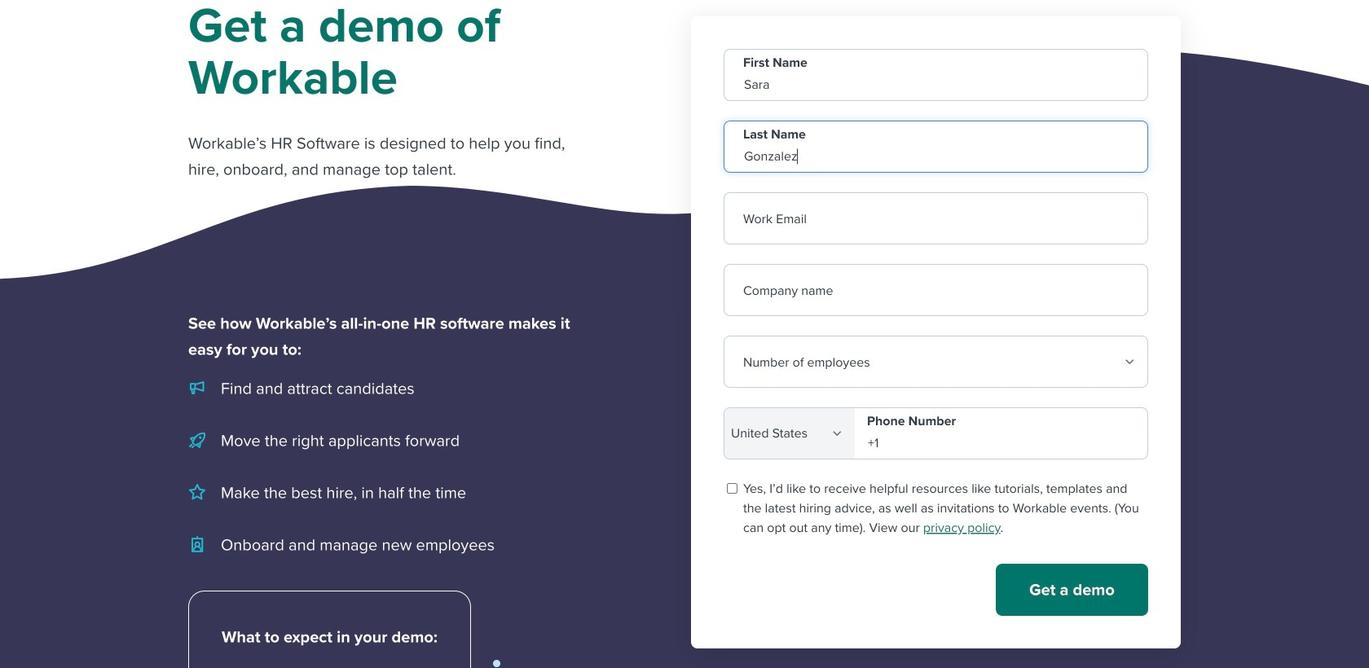 Task type: locate. For each thing, give the bounding box(es) containing it.
None telephone field
[[724, 408, 1149, 460]]

None email field
[[724, 192, 1149, 245]]

None text field
[[724, 49, 1149, 101]]

None text field
[[724, 121, 1149, 173], [724, 264, 1149, 316], [724, 121, 1149, 173], [724, 264, 1149, 316]]

None checkbox
[[727, 483, 738, 494]]

None submit
[[996, 564, 1149, 616]]



Task type: describe. For each thing, give the bounding box(es) containing it.
get a demo of workable heading
[[188, 0, 594, 104]]



